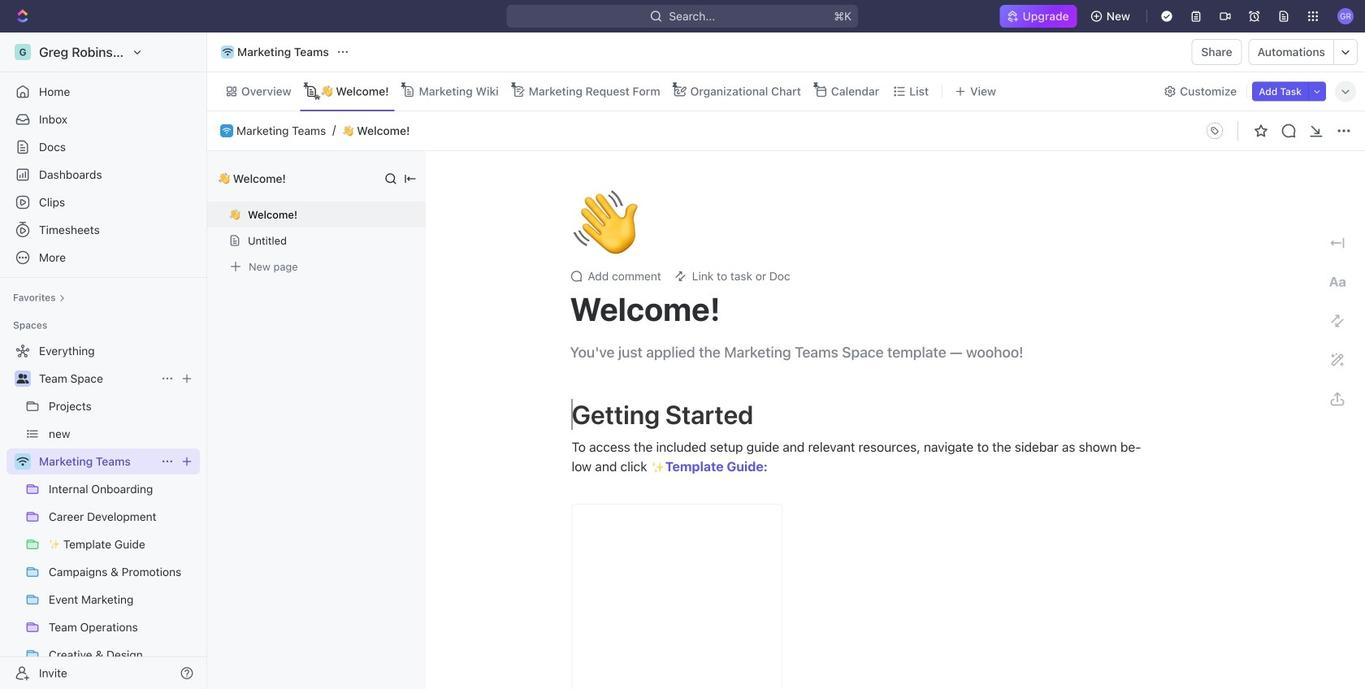 Task type: describe. For each thing, give the bounding box(es) containing it.
sidebar navigation
[[0, 33, 210, 689]]

wifi image inside sidebar navigation
[[17, 457, 29, 466]]

tree inside sidebar navigation
[[7, 338, 200, 689]]

1 horizontal spatial wifi image
[[223, 127, 231, 134]]

dropdown menu image
[[1202, 118, 1228, 144]]



Task type: locate. For each thing, give the bounding box(es) containing it.
0 horizontal spatial wifi image
[[17, 457, 29, 466]]

0 vertical spatial wifi image
[[223, 127, 231, 134]]

tree
[[7, 338, 200, 689]]

wifi image
[[222, 48, 233, 56]]

wifi image
[[223, 127, 231, 134], [17, 457, 29, 466]]

user group image
[[17, 374, 29, 384]]

1 vertical spatial wifi image
[[17, 457, 29, 466]]

greg robinson's workspace, , element
[[15, 44, 31, 60]]



Task type: vqa. For each thing, say whether or not it's contained in the screenshot.
wifi image
yes



